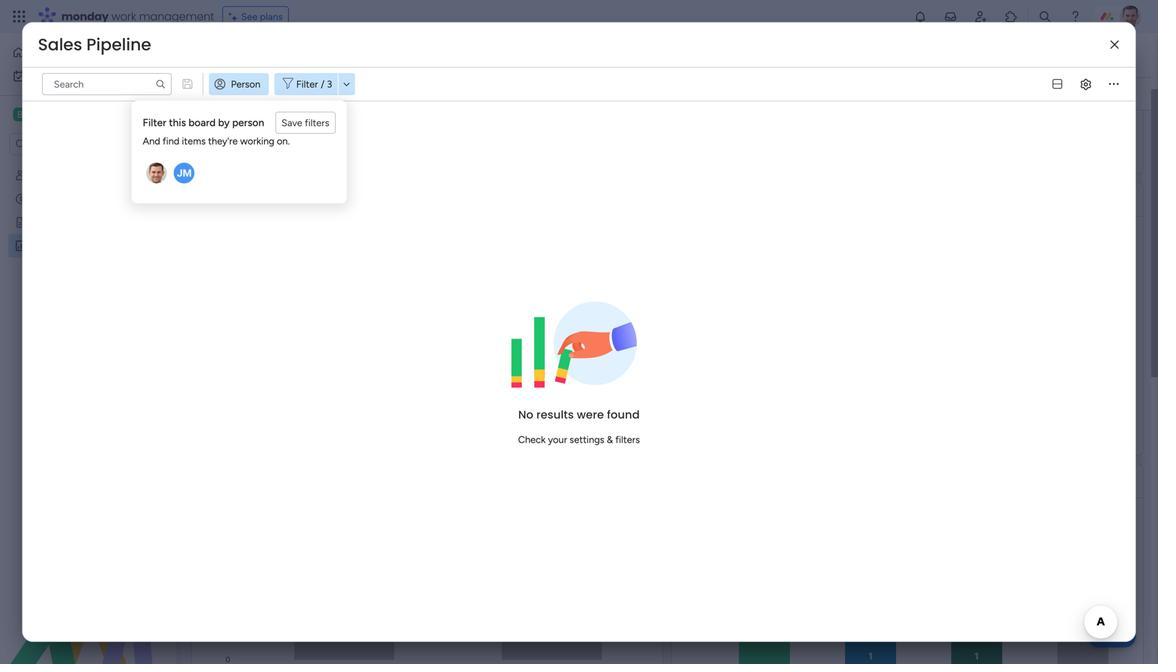 Task type: vqa. For each thing, say whether or not it's contained in the screenshot.
WORKSPACE SELECTION element
no



Task type: describe. For each thing, give the bounding box(es) containing it.
work for monday
[[111, 9, 136, 24]]

person
[[231, 78, 261, 90]]

person button
[[209, 73, 269, 95]]

search image
[[155, 79, 166, 90]]

board for this
[[189, 116, 216, 129]]

widget
[[244, 88, 274, 100]]

connected
[[317, 88, 364, 100]]

Sales Dashboard field
[[204, 40, 395, 70]]

add
[[224, 88, 242, 100]]

find
[[163, 135, 180, 147]]

public dashboard image
[[14, 239, 28, 252]]

dashboard
[[271, 40, 392, 70]]

$208,000
[[794, 53, 1022, 114]]

more dots image
[[1110, 79, 1119, 89]]

management
[[139, 9, 214, 24]]

$104,000
[[317, 53, 538, 114]]

settings image
[[1119, 87, 1133, 101]]

b
[[17, 109, 23, 120]]

arrow down image
[[688, 86, 705, 102]]

1 connected board button
[[285, 83, 398, 105]]

&
[[607, 434, 613, 445]]

my work
[[32, 70, 68, 82]]

monday work management
[[61, 9, 214, 24]]

filter for filter / 3
[[296, 78, 318, 90]]

1 connected board
[[311, 88, 391, 100]]

sales pipeline
[[38, 33, 151, 56]]

save
[[282, 117, 303, 129]]

help image
[[1069, 10, 1083, 23]]

Filter dashboard by text search field
[[411, 83, 537, 105]]

dapulse x slim image
[[1111, 40, 1119, 50]]

home
[[30, 47, 57, 58]]

pipeline
[[86, 33, 151, 56]]

search everything image
[[1039, 10, 1053, 23]]

select product image
[[12, 10, 26, 23]]

see plans button
[[223, 6, 289, 27]]

my
[[32, 70, 45, 82]]

items
[[182, 135, 206, 147]]

and
[[143, 135, 160, 147]]

public board image
[[14, 216, 28, 229]]

monday marketplace image
[[1005, 10, 1019, 23]]

were
[[577, 407, 604, 422]]

b button
[[10, 103, 135, 126]]

sales dashboard
[[208, 40, 392, 70]]

filter this board by person
[[143, 116, 264, 129]]

working
[[240, 135, 275, 147]]

board for connected
[[366, 88, 391, 100]]

notifications image
[[914, 10, 928, 23]]

1 vertical spatial filters
[[616, 434, 640, 445]]

invite members image
[[975, 10, 988, 23]]

results
[[537, 407, 574, 422]]



Task type: locate. For each thing, give the bounding box(es) containing it.
workspace image
[[13, 107, 27, 122]]

monday
[[61, 9, 109, 24]]

lottie animation element
[[0, 525, 176, 664]]

your
[[548, 434, 568, 445]]

lottie animation image
[[0, 525, 176, 664]]

person
[[232, 116, 264, 129]]

None search field
[[42, 73, 172, 95], [411, 83, 537, 105], [42, 73, 172, 95]]

plans
[[260, 11, 283, 22]]

list box
[[0, 161, 176, 444]]

save filters
[[282, 117, 330, 129]]

by
[[218, 116, 230, 129]]

filter up and
[[143, 116, 166, 129]]

0 horizontal spatial filter
[[143, 116, 166, 129]]

board up items
[[189, 116, 216, 129]]

Sales Pipeline field
[[34, 33, 155, 56]]

terry turtle image
[[1120, 6, 1142, 28]]

update feed image
[[944, 10, 958, 23]]

0 vertical spatial filter
[[296, 78, 318, 90]]

1 vertical spatial work
[[47, 70, 68, 82]]

sales for sales dashboard
[[208, 40, 265, 70]]

check
[[518, 434, 546, 445]]

work for my
[[47, 70, 68, 82]]

sales up person popup button
[[208, 40, 265, 70]]

3
[[327, 78, 332, 90]]

board right arrow down icon
[[366, 88, 391, 100]]

on.
[[277, 135, 290, 147]]

no results image
[[512, 291, 647, 395]]

see plans
[[241, 11, 283, 22]]

sales for sales pipeline
[[38, 33, 82, 56]]

Filter dashboard by text search field
[[42, 73, 172, 95]]

check your settings & filters
[[518, 434, 640, 445]]

sales
[[38, 33, 82, 56], [208, 40, 265, 70]]

work
[[111, 9, 136, 24], [47, 70, 68, 82]]

filters inside save filters button
[[305, 117, 330, 129]]

sales up my work
[[38, 33, 82, 56]]

none search field inside sales dashboard banner
[[411, 83, 537, 105]]

work right my
[[47, 70, 68, 82]]

arrow down image
[[339, 76, 355, 92]]

this
[[169, 116, 186, 129]]

filter
[[296, 78, 318, 90], [143, 116, 166, 129]]

work inside option
[[47, 70, 68, 82]]

1 horizontal spatial work
[[111, 9, 136, 24]]

sales dashboard banner
[[183, 33, 1152, 110]]

no results were found
[[519, 407, 640, 422]]

v2 split view image
[[1053, 79, 1063, 89]]

0 horizontal spatial filters
[[305, 117, 330, 129]]

filter / 3
[[296, 78, 332, 90]]

sales inside banner
[[208, 40, 265, 70]]

0 horizontal spatial work
[[47, 70, 68, 82]]

my work link
[[8, 65, 168, 87]]

1 horizontal spatial filter
[[296, 78, 318, 90]]

help
[[1100, 629, 1125, 643]]

1 horizontal spatial board
[[366, 88, 391, 100]]

/
[[321, 78, 325, 90]]

save filters button
[[275, 112, 336, 134]]

filters right the &
[[616, 434, 640, 445]]

they're
[[208, 135, 238, 147]]

settings
[[570, 434, 605, 445]]

filter for filter this board by person
[[143, 116, 166, 129]]

0 horizontal spatial board
[[189, 116, 216, 129]]

board
[[366, 88, 391, 100], [189, 116, 216, 129]]

0 vertical spatial work
[[111, 9, 136, 24]]

1 horizontal spatial filters
[[616, 434, 640, 445]]

1
[[311, 88, 315, 100]]

filters right save
[[305, 117, 330, 129]]

filter left the /
[[296, 78, 318, 90]]

no
[[519, 407, 534, 422]]

0 vertical spatial board
[[366, 88, 391, 100]]

home link
[[8, 41, 168, 63]]

help button
[[1089, 625, 1137, 648]]

found
[[607, 407, 640, 422]]

my work option
[[8, 65, 168, 87]]

1 vertical spatial filter
[[143, 116, 166, 129]]

work up pipeline
[[111, 9, 136, 24]]

option
[[0, 163, 176, 166]]

board inside popup button
[[366, 88, 391, 100]]

home option
[[8, 41, 168, 63]]

0 vertical spatial filters
[[305, 117, 330, 129]]

and find items they're working on.
[[143, 135, 290, 147]]

1 vertical spatial board
[[189, 116, 216, 129]]

see
[[241, 11, 258, 22]]

filters
[[305, 117, 330, 129], [616, 434, 640, 445]]

add widget
[[224, 88, 274, 100]]

none search field filter dashboard by text
[[411, 83, 537, 105]]

1 horizontal spatial sales
[[208, 40, 265, 70]]

0 horizontal spatial sales
[[38, 33, 82, 56]]

add widget button
[[199, 83, 280, 105]]



